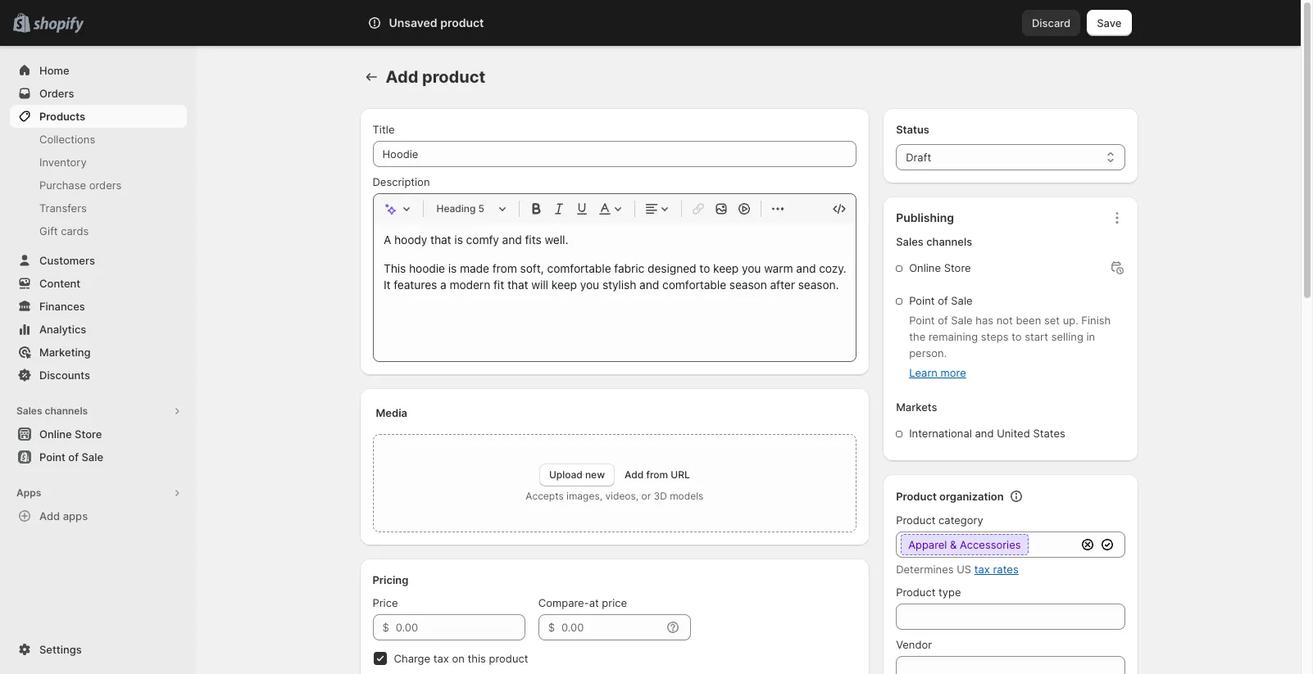 Task type: locate. For each thing, give the bounding box(es) containing it.
of inside point of sale has not been set up. finish the remaining steps to start selling in person. learn more
[[938, 314, 949, 327]]

1 horizontal spatial $
[[548, 622, 555, 635]]

1 horizontal spatial sales channels
[[897, 235, 973, 248]]

customers link
[[10, 249, 187, 272]]

0 vertical spatial product
[[897, 490, 937, 504]]

2 vertical spatial of
[[68, 451, 79, 464]]

1 vertical spatial store
[[75, 428, 102, 441]]

2 horizontal spatial add
[[625, 469, 644, 481]]

0 horizontal spatial sales
[[16, 405, 42, 417]]

of
[[938, 294, 949, 308], [938, 314, 949, 327], [68, 451, 79, 464]]

start
[[1025, 331, 1049, 344]]

channels down discounts
[[45, 405, 88, 417]]

0 vertical spatial channels
[[927, 235, 973, 248]]

0 horizontal spatial $
[[383, 622, 389, 635]]

finances link
[[10, 295, 187, 318]]

point of sale has not been set up. finish the remaining steps to start selling in person. learn more
[[910, 314, 1111, 380]]

upload
[[549, 469, 583, 481]]

online store down "publishing"
[[910, 262, 972, 275]]

Compare-at price text field
[[562, 615, 662, 641]]

$
[[383, 622, 389, 635], [548, 622, 555, 635]]

1 vertical spatial online
[[39, 428, 72, 441]]

sales channels
[[897, 235, 973, 248], [16, 405, 88, 417]]

sales down discounts
[[16, 405, 42, 417]]

title
[[373, 123, 395, 136]]

store inside "button"
[[75, 428, 102, 441]]

tax
[[975, 563, 991, 577], [434, 653, 449, 666]]

0 vertical spatial add
[[386, 67, 419, 87]]

product up the product category
[[897, 490, 937, 504]]

learn
[[910, 367, 938, 380]]

$ for price
[[383, 622, 389, 635]]

add product
[[386, 67, 486, 87]]

1 vertical spatial product
[[422, 67, 486, 87]]

1 horizontal spatial online
[[910, 262, 942, 275]]

0 horizontal spatial store
[[75, 428, 102, 441]]

add left apps
[[39, 510, 60, 523]]

transfers
[[39, 202, 87, 215]]

1 vertical spatial online store
[[39, 428, 102, 441]]

0 vertical spatial product
[[441, 16, 484, 30]]

sales down "publishing"
[[897, 235, 924, 248]]

0 vertical spatial online store
[[910, 262, 972, 275]]

1 vertical spatial sales
[[16, 405, 42, 417]]

sales
[[897, 235, 924, 248], [16, 405, 42, 417]]

home link
[[10, 59, 187, 82]]

1 horizontal spatial add
[[386, 67, 419, 87]]

store
[[945, 262, 972, 275], [75, 428, 102, 441]]

rates
[[994, 563, 1019, 577]]

0 horizontal spatial online
[[39, 428, 72, 441]]

unsaved product
[[389, 16, 484, 30]]

sales channels down "publishing"
[[897, 235, 973, 248]]

product for product type
[[897, 586, 936, 600]]

add left from on the bottom
[[625, 469, 644, 481]]

add from url button
[[625, 469, 690, 481]]

1 vertical spatial channels
[[45, 405, 88, 417]]

product right unsaved
[[441, 16, 484, 30]]

online down "publishing"
[[910, 262, 942, 275]]

sale
[[952, 294, 973, 308], [952, 314, 973, 327], [82, 451, 103, 464]]

tax right us
[[975, 563, 991, 577]]

price
[[602, 597, 627, 610]]

transfers link
[[10, 197, 187, 220]]

charge
[[394, 653, 431, 666]]

0 vertical spatial of
[[938, 294, 949, 308]]

unsaved
[[389, 16, 438, 30]]

online store
[[910, 262, 972, 275], [39, 428, 102, 441]]

steps
[[981, 331, 1009, 344]]

1 horizontal spatial online store
[[910, 262, 972, 275]]

0 horizontal spatial online store
[[39, 428, 102, 441]]

channels
[[927, 235, 973, 248], [45, 405, 88, 417]]

0 horizontal spatial add
[[39, 510, 60, 523]]

online store inside "button"
[[39, 428, 102, 441]]

status
[[897, 123, 930, 136]]

store down "publishing"
[[945, 262, 972, 275]]

point inside point of sale has not been set up. finish the remaining steps to start selling in person. learn more
[[910, 314, 935, 327]]

0 horizontal spatial sales channels
[[16, 405, 88, 417]]

of inside button
[[68, 451, 79, 464]]

product down search
[[422, 67, 486, 87]]

sales channels down discounts
[[16, 405, 88, 417]]

international and united states
[[910, 427, 1066, 440]]

add inside add apps button
[[39, 510, 60, 523]]

point
[[910, 294, 935, 308], [910, 314, 935, 327], [39, 451, 66, 464]]

purchase
[[39, 179, 86, 192]]

2 product from the top
[[897, 514, 936, 527]]

heading 5 button
[[430, 199, 512, 219]]

0 vertical spatial tax
[[975, 563, 991, 577]]

add up title at the left of the page
[[386, 67, 419, 87]]

1 horizontal spatial tax
[[975, 563, 991, 577]]

customers
[[39, 254, 95, 267]]

point of sale inside button
[[39, 451, 103, 464]]

vendor
[[897, 639, 933, 652]]

0 vertical spatial store
[[945, 262, 972, 275]]

2 vertical spatial point
[[39, 451, 66, 464]]

settings link
[[10, 639, 187, 662]]

url
[[671, 469, 690, 481]]

0 vertical spatial point of sale
[[910, 294, 973, 308]]

and
[[976, 427, 994, 440]]

upload new
[[549, 469, 605, 481]]

up.
[[1063, 314, 1079, 327]]

finances
[[39, 300, 85, 313]]

from
[[647, 469, 669, 481]]

point of sale down online store link
[[39, 451, 103, 464]]

2 vertical spatial product
[[897, 586, 936, 600]]

1 vertical spatial sale
[[952, 314, 973, 327]]

1 vertical spatial of
[[938, 314, 949, 327]]

1 vertical spatial product
[[897, 514, 936, 527]]

0 horizontal spatial tax
[[434, 653, 449, 666]]

0 vertical spatial sales
[[897, 235, 924, 248]]

accepts images, videos, or 3d models
[[526, 490, 704, 503]]

discounts link
[[10, 364, 187, 387]]

1 vertical spatial add
[[625, 469, 644, 481]]

0 vertical spatial online
[[910, 262, 942, 275]]

product
[[441, 16, 484, 30], [422, 67, 486, 87], [489, 653, 529, 666]]

0 vertical spatial sale
[[952, 294, 973, 308]]

2 $ from the left
[[548, 622, 555, 635]]

accepts
[[526, 490, 564, 503]]

selling
[[1052, 331, 1084, 344]]

products link
[[10, 105, 187, 128]]

product down the product organization
[[897, 514, 936, 527]]

2 vertical spatial add
[[39, 510, 60, 523]]

0 horizontal spatial point of sale
[[39, 451, 103, 464]]

on
[[452, 653, 465, 666]]

$ down price
[[383, 622, 389, 635]]

images,
[[567, 490, 603, 503]]

save button
[[1088, 10, 1132, 36]]

sale inside point of sale link
[[82, 451, 103, 464]]

3 product from the top
[[897, 586, 936, 600]]

apps button
[[10, 482, 187, 505]]

Product type text field
[[897, 604, 1126, 631]]

1 vertical spatial sales channels
[[16, 405, 88, 417]]

product down determines at the bottom right
[[897, 586, 936, 600]]

1 product from the top
[[897, 490, 937, 504]]

product for unsaved product
[[441, 16, 484, 30]]

$ for compare-at price
[[548, 622, 555, 635]]

point of sale up remaining on the right
[[910, 294, 973, 308]]

1 $ from the left
[[383, 622, 389, 635]]

2 vertical spatial sale
[[82, 451, 103, 464]]

product for product category
[[897, 514, 936, 527]]

description
[[373, 176, 430, 189]]

discard button
[[1023, 10, 1081, 36]]

more
[[941, 367, 967, 380]]

1 vertical spatial point of sale
[[39, 451, 103, 464]]

point of sale
[[910, 294, 973, 308], [39, 451, 103, 464]]

apps
[[63, 510, 88, 523]]

store up point of sale link
[[75, 428, 102, 441]]

tax left on
[[434, 653, 449, 666]]

1 vertical spatial point
[[910, 314, 935, 327]]

add for add apps
[[39, 510, 60, 523]]

Product category text field
[[897, 532, 1076, 559]]

$ down compare-
[[548, 622, 555, 635]]

3d
[[654, 490, 667, 503]]

determines us tax rates
[[897, 563, 1019, 577]]

add from url
[[625, 469, 690, 481]]

online up point of sale link
[[39, 428, 72, 441]]

channels down "publishing"
[[927, 235, 973, 248]]

online store up point of sale link
[[39, 428, 102, 441]]

collections link
[[10, 128, 187, 151]]

product right this
[[489, 653, 529, 666]]

0 horizontal spatial channels
[[45, 405, 88, 417]]



Task type: describe. For each thing, give the bounding box(es) containing it.
Vendor text field
[[897, 657, 1126, 675]]

point of sale link
[[10, 446, 187, 469]]

product organization
[[897, 490, 1004, 504]]

5
[[479, 203, 485, 215]]

charge tax on this product
[[394, 653, 529, 666]]

analytics
[[39, 323, 86, 336]]

add for add from url
[[625, 469, 644, 481]]

point inside point of sale link
[[39, 451, 66, 464]]

type
[[939, 586, 962, 600]]

product for add product
[[422, 67, 486, 87]]

2 vertical spatial product
[[489, 653, 529, 666]]

discard
[[1033, 16, 1071, 30]]

international
[[910, 427, 973, 440]]

or
[[642, 490, 651, 503]]

category
[[939, 514, 984, 527]]

settings
[[39, 644, 82, 657]]

save
[[1098, 16, 1122, 30]]

1 horizontal spatial channels
[[927, 235, 973, 248]]

gift cards link
[[10, 220, 187, 243]]

new
[[586, 469, 605, 481]]

compare-
[[539, 597, 589, 610]]

the
[[910, 331, 926, 344]]

products
[[39, 110, 85, 123]]

content link
[[10, 272, 187, 295]]

sale inside point of sale has not been set up. finish the remaining steps to start selling in person. learn more
[[952, 314, 973, 327]]

point of sale button
[[0, 446, 197, 469]]

united
[[997, 427, 1031, 440]]

videos,
[[606, 490, 639, 503]]

gift cards
[[39, 225, 89, 238]]

content
[[39, 277, 81, 290]]

product category
[[897, 514, 984, 527]]

inventory
[[39, 156, 87, 169]]

has
[[976, 314, 994, 327]]

shopify image
[[33, 17, 84, 33]]

Price text field
[[396, 615, 525, 641]]

0 vertical spatial point
[[910, 294, 935, 308]]

compare-at price
[[539, 597, 627, 610]]

inventory link
[[10, 151, 187, 174]]

learn more link
[[910, 367, 967, 380]]

online store button
[[0, 423, 197, 446]]

home
[[39, 64, 69, 77]]

this
[[468, 653, 486, 666]]

add apps
[[39, 510, 88, 523]]

pricing
[[373, 574, 409, 587]]

online store link
[[10, 423, 187, 446]]

purchase orders link
[[10, 174, 187, 197]]

purchase orders
[[39, 179, 122, 192]]

gift
[[39, 225, 58, 238]]

finish
[[1082, 314, 1111, 327]]

media
[[376, 407, 408, 420]]

draft
[[906, 151, 932, 164]]

markets
[[897, 401, 938, 414]]

publishing
[[897, 211, 955, 225]]

apps
[[16, 487, 41, 499]]

determines
[[897, 563, 954, 577]]

not
[[997, 314, 1013, 327]]

1 horizontal spatial sales
[[897, 235, 924, 248]]

product for product organization
[[897, 490, 937, 504]]

orders
[[89, 179, 122, 192]]

add for add product
[[386, 67, 419, 87]]

models
[[670, 490, 704, 503]]

orders
[[39, 87, 74, 100]]

online inside "button"
[[39, 428, 72, 441]]

channels inside button
[[45, 405, 88, 417]]

set
[[1045, 314, 1060, 327]]

1 vertical spatial tax
[[434, 653, 449, 666]]

collections
[[39, 133, 95, 146]]

heading 5
[[437, 203, 485, 215]]

organization
[[940, 490, 1004, 504]]

0 vertical spatial sales channels
[[897, 235, 973, 248]]

at
[[589, 597, 599, 610]]

heading
[[437, 203, 476, 215]]

upload new button
[[540, 464, 615, 487]]

tax rates link
[[975, 563, 1019, 577]]

person.
[[910, 347, 947, 360]]

been
[[1016, 314, 1042, 327]]

sales inside sales channels button
[[16, 405, 42, 417]]

Title text field
[[373, 141, 857, 167]]

sales channels inside button
[[16, 405, 88, 417]]

in
[[1087, 331, 1096, 344]]

sales channels button
[[10, 400, 187, 423]]

marketing
[[39, 346, 91, 359]]

add apps button
[[10, 505, 187, 528]]

product type
[[897, 586, 962, 600]]

1 horizontal spatial store
[[945, 262, 972, 275]]

1 horizontal spatial point of sale
[[910, 294, 973, 308]]

search button
[[413, 10, 889, 36]]

marketing link
[[10, 341, 187, 364]]



Task type: vqa. For each thing, say whether or not it's contained in the screenshot.
Sale to the middle
yes



